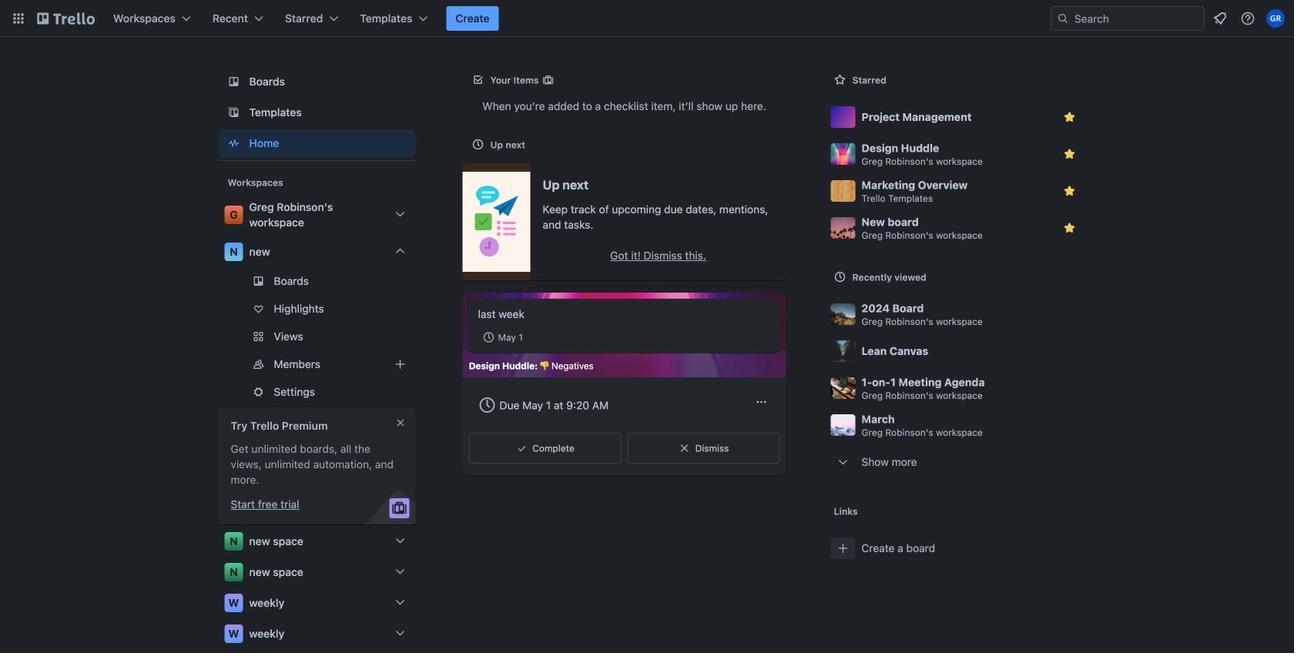 Task type: locate. For each thing, give the bounding box(es) containing it.
click to unstar project management. it will be removed from your starred list. image
[[1062, 109, 1078, 125]]

template board image
[[225, 103, 243, 122]]

0 notifications image
[[1212, 9, 1230, 28]]

click to unstar new board. it will be removed from your starred list. image
[[1062, 220, 1078, 236]]

board image
[[225, 72, 243, 91]]

greg robinson (gregrobinson96) image
[[1267, 9, 1286, 28]]

search image
[[1057, 12, 1070, 25]]

back to home image
[[37, 6, 95, 31]]



Task type: vqa. For each thing, say whether or not it's contained in the screenshot.
No labels
no



Task type: describe. For each thing, give the bounding box(es) containing it.
add image
[[391, 355, 410, 374]]

primary element
[[0, 0, 1295, 37]]

home image
[[225, 134, 243, 153]]

Search field
[[1070, 8, 1205, 29]]

click to unstar design huddle. it will be removed from your starred list. image
[[1062, 146, 1078, 162]]

open information menu image
[[1241, 11, 1256, 26]]

click to unstar marketing overview. it will be removed from your starred list. image
[[1062, 183, 1078, 199]]



